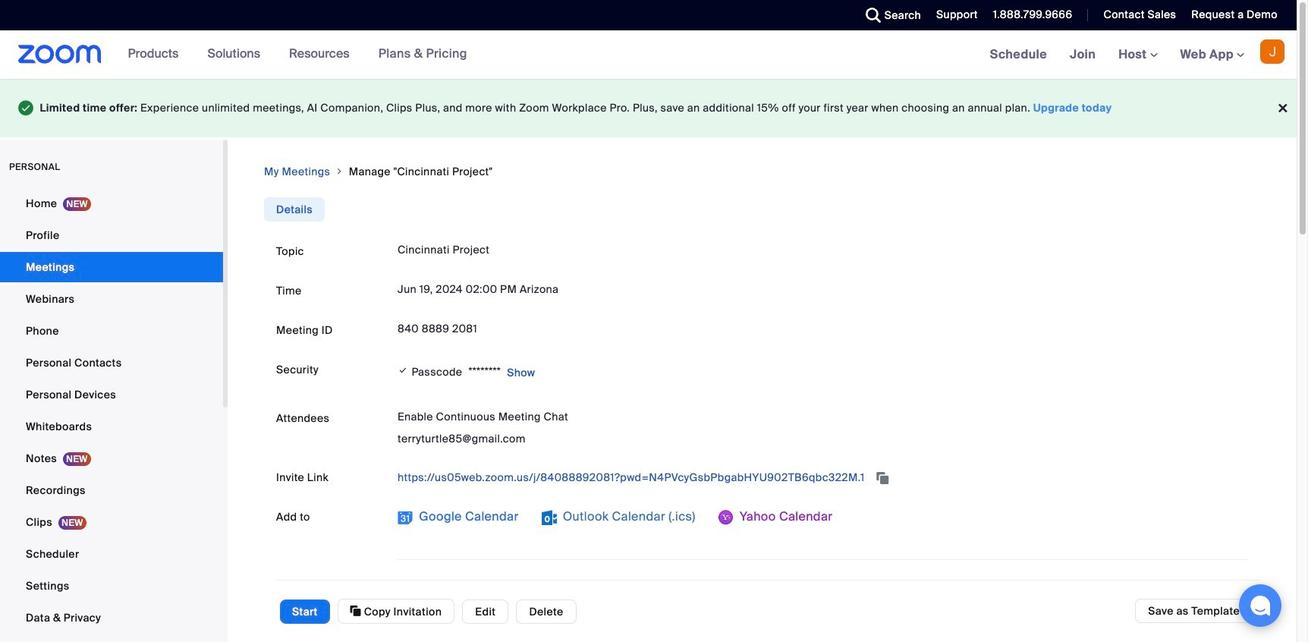 Task type: locate. For each thing, give the bounding box(es) containing it.
tab
[[264, 197, 325, 221]]

banner
[[0, 30, 1297, 80]]

manage cincinnati project navigation
[[264, 164, 1261, 179]]

product information navigation
[[101, 30, 479, 79]]

add to google calendar image
[[398, 510, 413, 525]]

open chat image
[[1250, 595, 1271, 616]]

right image
[[335, 164, 344, 179]]

profile picture image
[[1261, 39, 1285, 64]]

copy url image
[[875, 473, 890, 483]]

manage my meeting tab control tab list
[[264, 197, 325, 221]]

footer
[[0, 79, 1297, 137]]



Task type: vqa. For each thing, say whether or not it's contained in the screenshot.
Close icon
no



Task type: describe. For each thing, give the bounding box(es) containing it.
add to yahoo calendar image
[[719, 510, 734, 525]]

checked image
[[398, 363, 409, 378]]

meetings navigation
[[979, 30, 1297, 80]]

copy image
[[350, 604, 361, 618]]

type image
[[18, 97, 34, 119]]

personal menu menu
[[0, 188, 223, 642]]

add to outlook calendar (.ics) image
[[542, 510, 557, 525]]

zoom logo image
[[18, 45, 101, 64]]



